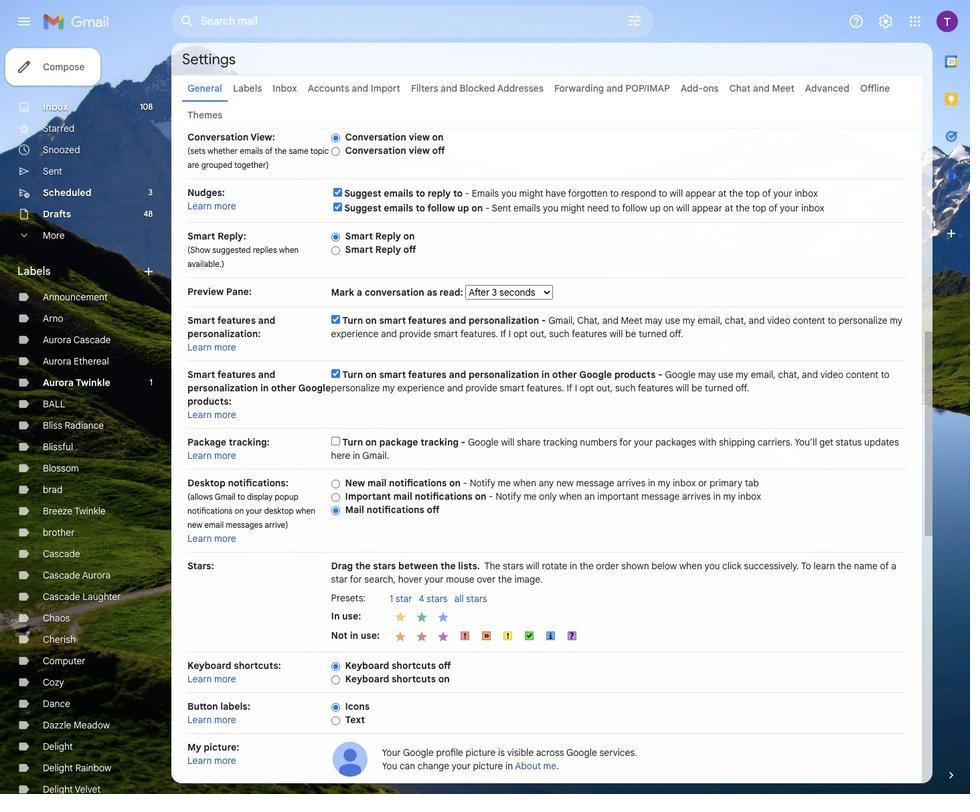 Task type: locate. For each thing, give the bounding box(es) containing it.
smart up products:
[[187, 369, 215, 381]]

primary
[[710, 477, 743, 489]]

shown
[[622, 560, 649, 573]]

notify
[[470, 477, 496, 489], [496, 491, 521, 503]]

1 vertical spatial experience
[[397, 382, 445, 394]]

2 more from the top
[[214, 342, 236, 354]]

2 turn from the top
[[342, 369, 363, 381]]

your inside the 'desktop notifications: (allows gmail to display popup notifications on your desktop when new email messages arrive) learn more'
[[246, 506, 262, 516]]

1 reply from the top
[[375, 230, 401, 242]]

mail up important
[[368, 477, 387, 489]]

1 horizontal spatial opt
[[580, 382, 594, 394]]

conversation view off
[[345, 145, 445, 157]]

in inside the 'google will share tracking numbers for your packages with shipping carriers. you'll get status updates here in gmail.'
[[353, 450, 360, 462]]

keyboard inside keyboard shortcuts: learn more
[[187, 660, 231, 672]]

learn inside the 'desktop notifications: (allows gmail to display popup notifications on your desktop when new email messages arrive) learn more'
[[187, 533, 212, 545]]

be up with
[[692, 382, 703, 394]]

new up important mail notifications on - notify me only when an important message arrives in my inbox
[[556, 477, 574, 489]]

more down personalization:
[[214, 342, 236, 354]]

twinkle down the ethereal
[[76, 377, 110, 389]]

experience inside google may use my email, chat, and video content to personalize my experience and provide smart features. if i opt out, such features will be turned off.
[[397, 382, 445, 394]]

6 more from the top
[[214, 674, 236, 686]]

blossom
[[43, 463, 79, 475]]

0 vertical spatial mail
[[368, 477, 387, 489]]

cascade down "brother"
[[43, 548, 80, 560]]

sent down "emails"
[[492, 202, 511, 214]]

i
[[509, 328, 511, 340], [575, 382, 577, 394]]

smart up (show
[[187, 230, 215, 242]]

1 delight from the top
[[43, 741, 73, 753]]

.
[[557, 761, 559, 773]]

1 vertical spatial me
[[524, 491, 537, 503]]

learn more link for button labels:
[[187, 714, 236, 727]]

features down turn on smart features and personalization -
[[408, 369, 447, 381]]

out, up turn on smart features and personalization in other google products -
[[530, 328, 547, 340]]

New mail notifications on radio
[[331, 479, 340, 489]]

emails down suggest emails to reply to - emails you might have forgotten to respond to will appear at the top of your inbox on the top of page
[[514, 202, 541, 214]]

inbox inside labels navigation
[[43, 101, 68, 113]]

Important mail notifications on radio
[[331, 493, 340, 503]]

more inside smart features and personalization: learn more
[[214, 342, 236, 354]]

2 delight from the top
[[43, 763, 73, 775]]

cherish link
[[43, 634, 76, 646]]

1 shortcuts from the top
[[392, 660, 436, 672]]

arrives up important
[[617, 477, 646, 489]]

tracking inside the 'google will share tracking numbers for your packages with shipping carriers. you'll get status updates here in gmail.'
[[543, 437, 578, 449]]

mail up mail notifications off
[[393, 491, 412, 503]]

2 learn from the top
[[187, 342, 212, 354]]

display
[[247, 492, 273, 502]]

off for conversation view off
[[432, 145, 445, 157]]

inbox link up "starred" link
[[43, 101, 68, 113]]

1 learn more link from the top
[[187, 200, 236, 212]]

shortcuts for on
[[392, 674, 436, 686]]

more down labels:
[[214, 714, 236, 727]]

learn more link down email
[[187, 533, 236, 545]]

to inside google may use my email, chat, and video content to personalize my experience and provide smart features. if i opt out, such features will be turned off.
[[881, 369, 890, 381]]

0 vertical spatial delight
[[43, 741, 73, 753]]

forwarding
[[554, 82, 604, 94]]

1 vertical spatial be
[[692, 382, 703, 394]]

your google profile picture is visible across google services. you can change your picture in about me .
[[382, 747, 637, 773]]

smart inside google may use my email, chat, and video content to personalize my experience and provide smart features. if i opt out, such features will be turned off.
[[500, 382, 524, 394]]

1 vertical spatial other
[[271, 382, 296, 394]]

about
[[515, 761, 541, 773]]

0 horizontal spatial chat,
[[725, 315, 746, 327]]

provide inside google may use my email, chat, and video content to personalize my experience and provide smart features. if i opt out, such features will be turned off.
[[466, 382, 497, 394]]

5 learn from the top
[[187, 533, 212, 545]]

0 horizontal spatial for
[[350, 574, 362, 586]]

0 vertical spatial view
[[409, 131, 430, 143]]

1 vertical spatial labels
[[17, 265, 51, 279]]

brother
[[43, 527, 75, 539]]

me
[[498, 477, 511, 489], [524, 491, 537, 503], [543, 761, 557, 773]]

video inside gmail, chat, and meet may use my email, chat, and video content to personalize my experience and provide smart features. if i opt out, such features will be turned off.
[[767, 315, 791, 327]]

0 vertical spatial labels
[[233, 82, 262, 94]]

settings
[[182, 50, 236, 68]]

learn more link down nudges: on the left top of page
[[187, 200, 236, 212]]

labels navigation
[[0, 43, 171, 795]]

stars up the image.
[[503, 560, 524, 573]]

1 vertical spatial features.
[[527, 382, 564, 394]]

1 vertical spatial turned
[[705, 382, 733, 394]]

out, up the numbers
[[596, 382, 613, 394]]

1 horizontal spatial email,
[[751, 369, 776, 381]]

0 vertical spatial i
[[509, 328, 511, 340]]

if inside gmail, chat, and meet may use my email, chat, and video content to personalize my experience and provide smart features. if i opt out, such features will be turned off.
[[501, 328, 506, 340]]

might left the have
[[519, 187, 543, 200]]

1 more from the top
[[214, 200, 236, 212]]

nudges:
[[187, 187, 225, 199]]

None checkbox
[[333, 188, 342, 197], [331, 437, 340, 446], [333, 188, 342, 197], [331, 437, 340, 446]]

0 horizontal spatial off.
[[670, 328, 683, 340]]

1 horizontal spatial sent
[[492, 202, 511, 214]]

4 learn more link from the top
[[187, 450, 236, 462]]

0 horizontal spatial 1
[[150, 378, 153, 388]]

delight down delight link
[[43, 763, 73, 775]]

1 horizontal spatial use
[[718, 369, 734, 381]]

reply for on
[[375, 230, 401, 242]]

chat, inside gmail, chat, and meet may use my email, chat, and video content to personalize my experience and provide smart features. if i opt out, such features will be turned off.
[[725, 315, 746, 327]]

turned up with
[[705, 382, 733, 394]]

108
[[140, 102, 153, 112]]

smart reply on
[[345, 230, 415, 242]]

8 more from the top
[[214, 755, 236, 767]]

labels right general link
[[233, 82, 262, 94]]

aurora up aurora twinkle at the left of page
[[43, 356, 71, 368]]

package
[[187, 437, 226, 449]]

for
[[620, 437, 632, 449], [350, 574, 362, 586]]

new inside the 'desktop notifications: (allows gmail to display popup notifications on your desktop when new email messages arrive) learn more'
[[187, 520, 202, 530]]

0 horizontal spatial new
[[187, 520, 202, 530]]

1 vertical spatial at
[[725, 202, 733, 214]]

video inside google may use my email, chat, and video content to personalize my experience and provide smart features. if i opt out, such features will be turned off.
[[821, 369, 844, 381]]

pane:
[[226, 286, 252, 298]]

aurora
[[43, 334, 71, 346], [43, 356, 71, 368], [43, 377, 74, 389], [82, 570, 111, 582]]

conversation view on
[[345, 131, 444, 143]]

smart
[[187, 230, 215, 242], [345, 230, 373, 242], [345, 244, 373, 256], [187, 315, 215, 327], [187, 369, 215, 381]]

0 horizontal spatial provide
[[399, 328, 431, 340]]

cozy
[[43, 677, 64, 689]]

suggest
[[344, 187, 382, 200], [344, 202, 382, 214]]

1 horizontal spatial inbox link
[[273, 82, 297, 94]]

1 vertical spatial might
[[561, 202, 585, 214]]

2 tracking from the left
[[543, 437, 578, 449]]

star left 4
[[396, 593, 412, 605]]

0 horizontal spatial opt
[[514, 328, 528, 340]]

1 vertical spatial a
[[891, 560, 897, 573]]

learn more link down personalization:
[[187, 342, 236, 354]]

brother link
[[43, 527, 75, 539]]

-
[[465, 187, 470, 200], [485, 202, 490, 214], [542, 315, 546, 327], [658, 369, 663, 381], [461, 437, 466, 449], [463, 477, 467, 489], [489, 491, 493, 503]]

1 vertical spatial opt
[[580, 382, 594, 394]]

features up products:
[[217, 369, 256, 381]]

cozy link
[[43, 677, 64, 689]]

accounts and import
[[308, 82, 400, 94]]

stars inside the stars will rotate in the order shown below when you click successively. to learn the name of a star for search, hover your mouse over the image.
[[503, 560, 524, 573]]

starred
[[43, 123, 74, 135]]

arno link
[[43, 313, 63, 325]]

1 horizontal spatial such
[[615, 382, 636, 394]]

off up keyboard shortcuts on
[[438, 660, 451, 672]]

1 vertical spatial chat,
[[778, 369, 800, 381]]

google inside google may use my email, chat, and video content to personalize my experience and provide smart features. if i opt out, such features will be turned off.
[[665, 369, 696, 381]]

dance
[[43, 698, 70, 710]]

reply up smart reply off at the left top
[[375, 230, 401, 242]]

click
[[723, 560, 742, 573]]

when down popup
[[296, 506, 315, 516]]

1 horizontal spatial chat,
[[778, 369, 800, 381]]

2 suggest from the top
[[344, 202, 382, 214]]

suggest emails to follow up on - sent emails you might need to follow up on will appear at the top of your inbox
[[344, 202, 825, 214]]

4 more from the top
[[214, 450, 236, 462]]

labels link
[[233, 82, 262, 94]]

conversation
[[187, 131, 249, 143], [345, 131, 406, 143], [345, 145, 406, 157]]

turned
[[639, 328, 667, 340], [705, 382, 733, 394]]

1 horizontal spatial features.
[[527, 382, 564, 394]]

2 view from the top
[[409, 145, 430, 157]]

me for only
[[524, 491, 537, 503]]

6 learn from the top
[[187, 674, 212, 686]]

chat
[[729, 82, 751, 94]]

your
[[382, 747, 401, 759]]

shortcuts for off
[[392, 660, 436, 672]]

1
[[150, 378, 153, 388], [390, 593, 393, 605]]

0 horizontal spatial use
[[665, 315, 680, 327]]

sent down the snoozed link
[[43, 165, 62, 177]]

preview pane:
[[187, 286, 252, 298]]

1 vertical spatial notify
[[496, 491, 521, 503]]

in right rotate
[[570, 560, 577, 573]]

new left email
[[187, 520, 202, 530]]

aurora cascade link
[[43, 334, 111, 346]]

0 horizontal spatial video
[[767, 315, 791, 327]]

picture down is
[[473, 761, 503, 773]]

services.
[[600, 747, 637, 759]]

learn down email
[[187, 533, 212, 545]]

1 inside labels navigation
[[150, 378, 153, 388]]

keyboard up button
[[187, 660, 231, 672]]

0 horizontal spatial inbox link
[[43, 101, 68, 113]]

cascade for 'cascade' link
[[43, 548, 80, 560]]

suggest for suggest emails to follow up on - sent emails you might need to follow up on will appear at the top of your inbox
[[344, 202, 382, 214]]

chat, inside google may use my email, chat, and video content to personalize my experience and provide smart features. if i opt out, such features will be turned off.
[[778, 369, 800, 381]]

1 horizontal spatial 1
[[390, 593, 393, 605]]

learn more link for keyboard shortcuts:
[[187, 674, 236, 686]]

same
[[289, 146, 309, 156]]

and inside smart features and personalization in other google products: learn more
[[258, 369, 275, 381]]

i inside gmail, chat, and meet may use my email, chat, and video content to personalize my experience and provide smart features. if i opt out, such features will be turned off.
[[509, 328, 511, 340]]

conversation down conversation view on
[[345, 145, 406, 157]]

learn down personalization:
[[187, 342, 212, 354]]

off down smart reply on
[[404, 244, 416, 256]]

0 horizontal spatial other
[[271, 382, 296, 394]]

0 horizontal spatial i
[[509, 328, 511, 340]]

1 horizontal spatial arrives
[[682, 491, 711, 503]]

advanced
[[805, 82, 850, 94]]

0 vertical spatial reply
[[375, 230, 401, 242]]

8 learn from the top
[[187, 755, 212, 767]]

1 for 1
[[150, 378, 153, 388]]

5 learn more link from the top
[[187, 533, 236, 545]]

to
[[416, 187, 425, 200], [453, 187, 463, 200], [610, 187, 619, 200], [659, 187, 667, 200], [416, 202, 425, 214], [611, 202, 620, 214], [828, 315, 836, 327], [881, 369, 890, 381], [238, 492, 245, 502]]

1 vertical spatial for
[[350, 574, 362, 586]]

use inside google may use my email, chat, and video content to personalize my experience and provide smart features. if i opt out, such features will be turned off.
[[718, 369, 734, 381]]

personalize inside google may use my email, chat, and video content to personalize my experience and provide smart features. if i opt out, such features will be turned off.
[[331, 382, 380, 394]]

1 up from the left
[[458, 202, 469, 214]]

will inside the 'google will share tracking numbers for your packages with shipping carriers. you'll get status updates here in gmail.'
[[501, 437, 515, 449]]

add-
[[681, 82, 703, 94]]

sent
[[43, 165, 62, 177], [492, 202, 511, 214]]

1 vertical spatial meet
[[621, 315, 643, 327]]

2 learn more link from the top
[[187, 342, 236, 354]]

delight down dazzle
[[43, 741, 73, 753]]

delight
[[43, 741, 73, 753], [43, 763, 73, 775]]

drag
[[331, 560, 353, 573]]

use: right in
[[342, 610, 361, 622]]

smart inside smart features and personalization: learn more
[[187, 315, 215, 327]]

when right below
[[679, 560, 702, 573]]

be up products
[[625, 328, 636, 340]]

conversation inside conversation view: (sets whether emails of the same topic are grouped together)
[[187, 131, 249, 143]]

0 vertical spatial provide
[[399, 328, 431, 340]]

features down chat,
[[572, 328, 607, 340]]

emails inside conversation view: (sets whether emails of the same topic are grouped together)
[[240, 146, 263, 156]]

such down products
[[615, 382, 636, 394]]

4 learn from the top
[[187, 450, 212, 462]]

me left any
[[498, 477, 511, 489]]

email, inside gmail, chat, and meet may use my email, chat, and video content to personalize my experience and provide smart features. if i opt out, such features will be turned off.
[[698, 315, 723, 327]]

3 more from the top
[[214, 409, 236, 421]]

for inside the stars will rotate in the order shown below when you click successively. to learn the name of a star for search, hover your mouse over the image.
[[350, 574, 362, 586]]

0 horizontal spatial email,
[[698, 315, 723, 327]]

scheduled link
[[43, 187, 91, 199]]

7 learn more link from the top
[[187, 714, 236, 727]]

shortcuts:
[[234, 660, 281, 672]]

more inside keyboard shortcuts: learn more
[[214, 674, 236, 686]]

package tracking: learn more
[[187, 437, 270, 462]]

be inside gmail, chat, and meet may use my email, chat, and video content to personalize my experience and provide smart features. if i opt out, such features will be turned off.
[[625, 328, 636, 340]]

0 vertical spatial such
[[549, 328, 570, 340]]

more down email
[[214, 533, 236, 545]]

turn for turn on package tracking -
[[342, 437, 363, 449]]

chaos link
[[43, 613, 70, 625]]

0 horizontal spatial inbox
[[43, 101, 68, 113]]

smart for smart features and personalization in other google products: learn more
[[187, 369, 215, 381]]

3
[[148, 187, 153, 198]]

0 horizontal spatial star
[[331, 574, 348, 586]]

learn down the package
[[187, 450, 212, 462]]

turned inside google may use my email, chat, and video content to personalize my experience and provide smart features. if i opt out, such features will be turned off.
[[705, 382, 733, 394]]

for right the numbers
[[620, 437, 632, 449]]

advanced search options image
[[621, 7, 648, 34]]

1 horizontal spatial be
[[692, 382, 703, 394]]

cascade for cascade aurora
[[43, 570, 80, 582]]

content inside google may use my email, chat, and video content to personalize my experience and provide smart features. if i opt out, such features will be turned off.
[[846, 369, 879, 381]]

1 horizontal spatial mail
[[393, 491, 412, 503]]

picture image
[[331, 741, 369, 779]]

me left only
[[524, 491, 537, 503]]

1 horizontal spatial might
[[561, 202, 585, 214]]

tab list
[[933, 43, 970, 747]]

smart right smart reply on option
[[345, 230, 373, 242]]

a inside the stars will rotate in the order shown below when you click successively. to learn the name of a star for search, hover your mouse over the image.
[[891, 560, 897, 573]]

cascade for cascade laughter
[[43, 591, 80, 603]]

smart inside gmail, chat, and meet may use my email, chat, and video content to personalize my experience and provide smart features. if i opt out, such features will be turned off.
[[434, 328, 458, 340]]

smart
[[379, 315, 406, 327], [434, 328, 458, 340], [379, 369, 406, 381], [500, 382, 524, 394]]

features.
[[460, 328, 498, 340], [527, 382, 564, 394]]

in right here
[[353, 450, 360, 462]]

smart inside smart features and personalization in other google products: learn more
[[187, 369, 215, 381]]

None search field
[[171, 5, 654, 37]]

1 vertical spatial twinkle
[[74, 506, 106, 518]]

in inside your google profile picture is visible across google services. you can change your picture in about me .
[[506, 761, 513, 773]]

Conversation view off radio
[[331, 147, 340, 157]]

experience up turn on package tracking -
[[397, 382, 445, 394]]

0 horizontal spatial content
[[793, 315, 825, 327]]

in down visible
[[506, 761, 513, 773]]

48
[[144, 209, 153, 219]]

1 vertical spatial sent
[[492, 202, 511, 214]]

smart reply: (show suggested replies when available.)
[[187, 230, 299, 269]]

conversation up whether at the left
[[187, 131, 249, 143]]

8 learn more link from the top
[[187, 755, 236, 767]]

3 learn from the top
[[187, 409, 212, 421]]

notify left any
[[470, 477, 496, 489]]

learn inside keyboard shortcuts: learn more
[[187, 674, 212, 686]]

reply down smart reply on
[[375, 244, 401, 256]]

Mail notifications off radio
[[331, 506, 340, 516]]

features up personalization:
[[217, 315, 256, 327]]

learn up button
[[187, 674, 212, 686]]

1 horizontal spatial experience
[[397, 382, 445, 394]]

tracking for package
[[421, 437, 459, 449]]

0 vertical spatial video
[[767, 315, 791, 327]]

you down the have
[[543, 202, 559, 214]]

features. inside google may use my email, chat, and video content to personalize my experience and provide smart features. if i opt out, such features will be turned off.
[[527, 382, 564, 394]]

respond
[[621, 187, 656, 200]]

1 horizontal spatial follow
[[622, 202, 647, 214]]

features inside smart features and personalization in other google products: learn more
[[217, 369, 256, 381]]

blocked
[[460, 82, 495, 94]]

out,
[[530, 328, 547, 340], [596, 382, 613, 394]]

features
[[217, 315, 256, 327], [408, 315, 447, 327], [572, 328, 607, 340], [217, 369, 256, 381], [408, 369, 447, 381], [638, 382, 673, 394]]

learn more link for package tracking:
[[187, 450, 236, 462]]

out, inside google may use my email, chat, and video content to personalize my experience and provide smart features. if i opt out, such features will be turned off.
[[596, 382, 613, 394]]

0 vertical spatial new
[[556, 477, 574, 489]]

experience down mark
[[331, 328, 379, 340]]

0 vertical spatial shortcuts
[[392, 660, 436, 672]]

mouse
[[446, 574, 475, 586]]

1 horizontal spatial tracking
[[543, 437, 578, 449]]

Text radio
[[331, 716, 340, 726]]

1 horizontal spatial up
[[650, 202, 661, 214]]

aurora up ball
[[43, 377, 74, 389]]

2 up from the left
[[650, 202, 661, 214]]

share
[[517, 437, 541, 449]]

google inside the 'google will share tracking numbers for your packages with shipping carriers. you'll get status updates here in gmail.'
[[468, 437, 499, 449]]

1 suggest from the top
[[344, 187, 382, 200]]

Keyboard shortcuts off radio
[[331, 662, 340, 672]]

email, inside google may use my email, chat, and video content to personalize my experience and provide smart features. if i opt out, such features will be turned off.
[[751, 369, 776, 381]]

aurora up the laughter
[[82, 570, 111, 582]]

features inside gmail, chat, and meet may use my email, chat, and video content to personalize my experience and provide smart features. if i opt out, such features will be turned off.
[[572, 328, 607, 340]]

1 view from the top
[[409, 131, 430, 143]]

me inside your google profile picture is visible across google services. you can change your picture in about me .
[[543, 761, 557, 773]]

1 learn from the top
[[187, 200, 212, 212]]

1 vertical spatial reply
[[375, 244, 401, 256]]

2 shortcuts from the top
[[392, 674, 436, 686]]

message up an
[[576, 477, 614, 489]]

keyboard for keyboard shortcuts off
[[345, 660, 389, 672]]

1 vertical spatial message
[[642, 491, 680, 503]]

0 horizontal spatial turned
[[639, 328, 667, 340]]

1 vertical spatial if
[[567, 382, 573, 394]]

may inside gmail, chat, and meet may use my email, chat, and video content to personalize my experience and provide smart features. if i opt out, such features will be turned off.
[[645, 315, 663, 327]]

features down as
[[408, 315, 447, 327]]

1 horizontal spatial personalize
[[839, 315, 888, 327]]

emails
[[472, 187, 499, 200]]

labels inside navigation
[[17, 265, 51, 279]]

learn more link down the package
[[187, 450, 236, 462]]

1 vertical spatial suggest
[[344, 202, 382, 214]]

notify for notify me when any new message arrives in my inbox or primary tab
[[470, 477, 496, 489]]

message right important
[[642, 491, 680, 503]]

7 more from the top
[[214, 714, 236, 727]]

2 horizontal spatial you
[[705, 560, 720, 573]]

forwarding and pop/imap
[[554, 82, 670, 94]]

0 horizontal spatial if
[[501, 328, 506, 340]]

1 tracking from the left
[[421, 437, 459, 449]]

0 horizontal spatial up
[[458, 202, 469, 214]]

1 horizontal spatial video
[[821, 369, 844, 381]]

off up reply
[[432, 145, 445, 157]]

0 horizontal spatial me
[[498, 477, 511, 489]]

more down the package
[[214, 450, 236, 462]]

2 vertical spatial me
[[543, 761, 557, 773]]

twinkle right the breeze in the left of the page
[[74, 506, 106, 518]]

meet right chat,
[[621, 315, 643, 327]]

meet right 'chat'
[[772, 82, 795, 94]]

you
[[502, 187, 517, 200], [543, 202, 559, 214], [705, 560, 720, 573]]

0 vertical spatial email,
[[698, 315, 723, 327]]

cascade laughter
[[43, 591, 121, 603]]

cascade up 'chaos'
[[43, 591, 80, 603]]

0 vertical spatial off.
[[670, 328, 683, 340]]

the
[[275, 146, 287, 156], [729, 187, 743, 200], [736, 202, 750, 214], [355, 560, 371, 573], [441, 560, 456, 573], [580, 560, 594, 573], [838, 560, 852, 573], [498, 574, 512, 586]]

learn more link down the picture:
[[187, 755, 236, 767]]

7 learn from the top
[[187, 714, 212, 727]]

inbox link right labels link
[[273, 82, 297, 94]]

up
[[458, 202, 469, 214], [650, 202, 661, 214]]

0 horizontal spatial labels
[[17, 265, 51, 279]]

learn inside package tracking: learn more
[[187, 450, 212, 462]]

learn more link down products:
[[187, 409, 236, 421]]

1 horizontal spatial inbox
[[273, 82, 297, 94]]

features. down turn on smart features and personalization -
[[460, 328, 498, 340]]

1 vertical spatial video
[[821, 369, 844, 381]]

cascade
[[73, 334, 111, 346], [43, 548, 80, 560], [43, 570, 80, 582], [43, 591, 80, 603]]

None checkbox
[[333, 203, 342, 212], [331, 315, 340, 324], [331, 370, 340, 378], [333, 203, 342, 212], [331, 315, 340, 324], [331, 370, 340, 378]]

me for when
[[498, 477, 511, 489]]

0 vertical spatial use
[[665, 315, 680, 327]]

follow down reply
[[427, 202, 455, 214]]

0 horizontal spatial such
[[549, 328, 570, 340]]

is
[[498, 747, 505, 759]]

Smart Reply off radio
[[331, 246, 340, 256]]

provide
[[399, 328, 431, 340], [466, 382, 497, 394]]

0 vertical spatial personalization
[[469, 315, 539, 327]]

in
[[542, 369, 550, 381], [260, 382, 269, 394], [353, 450, 360, 462], [648, 477, 656, 489], [713, 491, 721, 503], [570, 560, 577, 573], [350, 630, 358, 642], [506, 761, 513, 773]]

learn more link for nudges:
[[187, 200, 236, 212]]

3 turn from the top
[[342, 437, 363, 449]]

aurora ethereal link
[[43, 356, 109, 368]]

0 vertical spatial content
[[793, 315, 825, 327]]

2 reply from the top
[[375, 244, 401, 256]]

use:
[[342, 610, 361, 622], [361, 630, 380, 642]]

conversation for conversation view on
[[345, 131, 406, 143]]

shortcuts down keyboard shortcuts off
[[392, 674, 436, 686]]

cascade down 'cascade' link
[[43, 570, 80, 582]]

5 more from the top
[[214, 533, 236, 545]]

conversation for conversation view off
[[345, 145, 406, 157]]

learn more link for smart features and personalization in other google products:
[[187, 409, 236, 421]]

3 learn more link from the top
[[187, 409, 236, 421]]

aurora for aurora ethereal
[[43, 356, 71, 368]]

mark
[[331, 287, 354, 299]]

features down products
[[638, 382, 673, 394]]

view up conversation view off
[[409, 131, 430, 143]]

(sets
[[187, 146, 206, 156]]

1 vertical spatial new
[[187, 520, 202, 530]]

6 learn more link from the top
[[187, 674, 236, 686]]

more inside smart features and personalization in other google products: learn more
[[214, 409, 236, 421]]

more up labels:
[[214, 674, 236, 686]]

0 vertical spatial notify
[[470, 477, 496, 489]]

follow down respond
[[622, 202, 647, 214]]

0 vertical spatial message
[[576, 477, 614, 489]]

on inside the 'desktop notifications: (allows gmail to display popup notifications on your desktop when new email messages arrive) learn more'
[[235, 506, 244, 516]]

0 vertical spatial twinkle
[[76, 377, 110, 389]]

labels down more
[[17, 265, 51, 279]]

1 turn from the top
[[342, 315, 363, 327]]

shortcuts up keyboard shortcuts on
[[392, 660, 436, 672]]

1 vertical spatial provide
[[466, 382, 497, 394]]

Keyboard shortcuts on radio
[[331, 676, 340, 686]]

1 vertical spatial 1
[[390, 593, 393, 605]]

inbox
[[795, 187, 818, 200], [801, 202, 825, 214], [673, 477, 696, 489], [738, 491, 761, 503]]

delight for delight rainbow
[[43, 763, 73, 775]]

notify left only
[[496, 491, 521, 503]]

mail for important
[[393, 491, 412, 503]]

when inside the 'desktop notifications: (allows gmail to display popup notifications on your desktop when new email messages arrive) learn more'
[[296, 506, 315, 516]]

off up between
[[427, 504, 440, 516]]

i inside google may use my email, chat, and video content to personalize my experience and provide smart features. if i opt out, such features will be turned off.
[[575, 382, 577, 394]]

2 vertical spatial turn
[[342, 437, 363, 449]]

opt up turn on smart features and personalization in other google products -
[[514, 328, 528, 340]]

ons
[[703, 82, 719, 94]]

such inside google may use my email, chat, and video content to personalize my experience and provide smart features. if i opt out, such features will be turned off.
[[615, 382, 636, 394]]

0 vertical spatial turned
[[639, 328, 667, 340]]

view for off
[[409, 145, 430, 157]]

smart inside smart reply: (show suggested replies when available.)
[[187, 230, 215, 242]]

more button
[[0, 225, 161, 246]]

stars
[[373, 560, 396, 573], [503, 560, 524, 573], [427, 593, 448, 605], [466, 593, 487, 605]]

1 vertical spatial mail
[[393, 491, 412, 503]]



Task type: describe. For each thing, give the bounding box(es) containing it.
in inside the stars will rotate in the order shown below when you click successively. to learn the name of a star for search, hover your mouse over the image.
[[570, 560, 577, 573]]

such inside gmail, chat, and meet may use my email, chat, and video content to personalize my experience and provide smart features. if i opt out, such features will be turned off.
[[549, 328, 570, 340]]

you'll
[[795, 437, 817, 449]]

your inside the 'google will share tracking numbers for your packages with shipping carriers. you'll get status updates here in gmail.'
[[634, 437, 653, 449]]

1 vertical spatial top
[[752, 202, 767, 214]]

stars right 4
[[427, 593, 448, 605]]

features. inside gmail, chat, and meet may use my email, chat, and video content to personalize my experience and provide smart features. if i opt out, such features will be turned off.
[[460, 328, 498, 340]]

all
[[454, 593, 464, 605]]

1 vertical spatial star
[[396, 593, 412, 605]]

off. inside google may use my email, chat, and video content to personalize my experience and provide smart features. if i opt out, such features will be turned off.
[[736, 382, 749, 394]]

any
[[539, 477, 554, 489]]

dazzle meadow
[[43, 720, 110, 732]]

smart for smart reply: (show suggested replies when available.)
[[187, 230, 215, 242]]

Icons radio
[[331, 703, 340, 713]]

stars up 'search,'
[[373, 560, 396, 573]]

are
[[187, 160, 199, 170]]

0 vertical spatial arrives
[[617, 477, 646, 489]]

more
[[43, 230, 65, 242]]

provide inside gmail, chat, and meet may use my email, chat, and video content to personalize my experience and provide smart features. if i opt out, such features will be turned off.
[[399, 328, 431, 340]]

may inside google may use my email, chat, and video content to personalize my experience and provide smart features. if i opt out, such features will be turned off.
[[698, 369, 716, 381]]

breeze
[[43, 506, 72, 518]]

learn inside smart features and personalization: learn more
[[187, 342, 212, 354]]

turn on package tracking -
[[342, 437, 468, 449]]

important
[[598, 491, 639, 503]]

Conversation view on radio
[[331, 133, 340, 143]]

Smart Reply on radio
[[331, 232, 340, 242]]

available.)
[[187, 259, 224, 269]]

settings image
[[878, 13, 894, 29]]

not
[[331, 630, 348, 642]]

in down gmail, at the right of the page
[[542, 369, 550, 381]]

important
[[345, 491, 391, 503]]

keyboard shortcuts: learn more
[[187, 660, 281, 686]]

chat,
[[577, 315, 600, 327]]

general
[[187, 82, 222, 94]]

not in use:
[[331, 630, 380, 642]]

topic
[[311, 146, 329, 156]]

notifications:
[[228, 477, 289, 489]]

offline link
[[860, 82, 890, 94]]

more inside the my picture: learn more
[[214, 755, 236, 767]]

more inside package tracking: learn more
[[214, 450, 236, 462]]

gmail image
[[43, 8, 116, 35]]

keyboard for keyboard shortcuts: learn more
[[187, 660, 231, 672]]

when inside the stars will rotate in the order shown below when you click successively. to learn the name of a star for search, hover your mouse over the image.
[[679, 560, 702, 573]]

personalization for -
[[469, 315, 539, 327]]

notifications inside the 'desktop notifications: (allows gmail to display popup notifications on your desktop when new email messages arrive) learn more'
[[187, 506, 233, 516]]

main menu image
[[16, 13, 32, 29]]

suggest for suggest emails to reply to - emails you might have forgotten to respond to will appear at the top of your inbox
[[344, 187, 382, 200]]

off for smart reply off
[[404, 244, 416, 256]]

my picture: learn more
[[187, 742, 239, 767]]

accounts and import link
[[308, 82, 400, 94]]

add-ons
[[681, 82, 719, 94]]

chat and meet link
[[729, 82, 795, 94]]

breeze twinkle link
[[43, 506, 106, 518]]

experience inside gmail, chat, and meet may use my email, chat, and video content to personalize my experience and provide smart features. if i opt out, such features will be turned off.
[[331, 328, 379, 340]]

emails left reply
[[384, 187, 413, 200]]

turn for turn on smart features and personalization in other google products -
[[342, 369, 363, 381]]

in
[[331, 610, 340, 622]]

across
[[536, 747, 564, 759]]

conversation
[[365, 287, 424, 299]]

star inside the stars will rotate in the order shown below when you click successively. to learn the name of a star for search, hover your mouse over the image.
[[331, 574, 348, 586]]

reply
[[428, 187, 451, 200]]

desktop
[[187, 477, 226, 489]]

name
[[854, 560, 878, 573]]

smart for smart features and personalization: learn more
[[187, 315, 215, 327]]

of inside conversation view: (sets whether emails of the same topic are grouped together)
[[265, 146, 273, 156]]

turn for turn on smart features and personalization -
[[342, 315, 363, 327]]

1 horizontal spatial other
[[552, 369, 577, 381]]

delight for delight link
[[43, 741, 73, 753]]

snoozed
[[43, 144, 80, 156]]

labels heading
[[17, 265, 142, 279]]

1 vertical spatial use:
[[361, 630, 380, 642]]

chat and meet
[[729, 82, 795, 94]]

sent inside labels navigation
[[43, 165, 62, 177]]

bliss
[[43, 420, 62, 432]]

personalize inside gmail, chat, and meet may use my email, chat, and video content to personalize my experience and provide smart features. if i opt out, such features will be turned off.
[[839, 315, 888, 327]]

0 vertical spatial picture
[[466, 747, 496, 759]]

0 vertical spatial top
[[746, 187, 760, 200]]

brad link
[[43, 484, 63, 496]]

you
[[382, 761, 397, 773]]

0 vertical spatial you
[[502, 187, 517, 200]]

twinkle for breeze twinkle
[[74, 506, 106, 518]]

ethereal
[[74, 356, 109, 368]]

opt inside gmail, chat, and meet may use my email, chat, and video content to personalize my experience and provide smart features. if i opt out, such features will be turned off.
[[514, 328, 528, 340]]

will inside the stars will rotate in the order shown below when you click successively. to learn the name of a star for search, hover your mouse over the image.
[[526, 560, 540, 573]]

of inside the stars will rotate in the order shown below when you click successively. to learn the name of a star for search, hover your mouse over the image.
[[880, 560, 889, 573]]

accounts
[[308, 82, 349, 94]]

in down primary
[[713, 491, 721, 503]]

change
[[418, 761, 449, 773]]

to inside gmail, chat, and meet may use my email, chat, and video content to personalize my experience and provide smart features. if i opt out, such features will be turned off.
[[828, 315, 836, 327]]

learn more link for smart features and personalization:
[[187, 342, 236, 354]]

notify for notify me only when an important message arrives in my inbox
[[496, 491, 521, 503]]

can
[[400, 761, 415, 773]]

cascade aurora link
[[43, 570, 111, 582]]

general link
[[187, 82, 222, 94]]

cherish
[[43, 634, 76, 646]]

pop/imap
[[626, 82, 670, 94]]

cascade link
[[43, 548, 80, 560]]

advanced link
[[805, 82, 850, 94]]

2 follow from the left
[[622, 202, 647, 214]]

personalization for in
[[469, 369, 539, 381]]

lists.
[[458, 560, 480, 573]]

use inside gmail, chat, and meet may use my email, chat, and video content to personalize my experience and provide smart features. if i opt out, such features will be turned off.
[[665, 315, 680, 327]]

1 vertical spatial picture
[[473, 761, 503, 773]]

aurora twinkle link
[[43, 377, 110, 389]]

off for keyboard shortcuts off
[[438, 660, 451, 672]]

you inside the stars will rotate in the order shown below when you click successively. to learn the name of a star for search, hover your mouse over the image.
[[705, 560, 720, 573]]

for inside the 'google will share tracking numbers for your packages with shipping carriers. you'll get status updates here in gmail.'
[[620, 437, 632, 449]]

0 vertical spatial use:
[[342, 610, 361, 622]]

4 stars link
[[419, 593, 454, 607]]

ball link
[[43, 398, 65, 410]]

all stars link
[[454, 593, 494, 607]]

1 follow from the left
[[427, 202, 455, 214]]

learn inside smart features and personalization in other google products: learn more
[[187, 409, 212, 421]]

aurora for aurora cascade
[[43, 334, 71, 346]]

0 vertical spatial inbox link
[[273, 82, 297, 94]]

aurora ethereal
[[43, 356, 109, 368]]

smart features and personalization in other google products: learn more
[[187, 369, 331, 421]]

and inside smart features and personalization: learn more
[[258, 315, 275, 327]]

stars right all
[[466, 593, 487, 605]]

drag the stars between the lists.
[[331, 560, 480, 573]]

1 vertical spatial appear
[[692, 202, 722, 214]]

content inside gmail, chat, and meet may use my email, chat, and video content to personalize my experience and provide smart features. if i opt out, such features will be turned off.
[[793, 315, 825, 327]]

tracking for share
[[543, 437, 578, 449]]

below
[[652, 560, 677, 573]]

mail notifications off
[[345, 504, 440, 516]]

to inside the 'desktop notifications: (allows gmail to display popup notifications on your desktop when new email messages arrive) learn more'
[[238, 492, 245, 502]]

be inside google may use my email, chat, and video content to personalize my experience and provide smart features. if i opt out, such features will be turned off.
[[692, 382, 703, 394]]

1 horizontal spatial message
[[642, 491, 680, 503]]

meet inside gmail, chat, and meet may use my email, chat, and video content to personalize my experience and provide smart features. if i opt out, such features will be turned off.
[[621, 315, 643, 327]]

0 vertical spatial appear
[[686, 187, 716, 200]]

opt inside google may use my email, chat, and video content to personalize my experience and provide smart features. if i opt out, such features will be turned off.
[[580, 382, 594, 394]]

will inside google may use my email, chat, and video content to personalize my experience and provide smart features. if i opt out, such features will be turned off.
[[676, 382, 689, 394]]

learn inside button labels: learn more
[[187, 714, 212, 727]]

smart for smart reply off
[[345, 244, 373, 256]]

learn more link for my picture:
[[187, 755, 236, 767]]

mail for new
[[368, 477, 387, 489]]

google will share tracking numbers for your packages with shipping carriers. you'll get status updates here in gmail.
[[331, 437, 899, 462]]

features inside google may use my email, chat, and video content to personalize my experience and provide smart features. if i opt out, such features will be turned off.
[[638, 382, 673, 394]]

aurora for aurora twinkle
[[43, 377, 74, 389]]

themes link
[[187, 109, 223, 121]]

in inside smart features and personalization in other google products: learn more
[[260, 382, 269, 394]]

Search mail text field
[[201, 15, 589, 28]]

emails up smart reply on
[[384, 202, 413, 214]]

more inside the 'desktop notifications: (allows gmail to display popup notifications on your desktop when new email messages arrive) learn more'
[[214, 533, 236, 545]]

when inside smart reply: (show suggested replies when available.)
[[279, 245, 299, 255]]

your inside the stars will rotate in the order shown below when you click successively. to learn the name of a star for search, hover your mouse over the image.
[[425, 574, 444, 586]]

with
[[699, 437, 717, 449]]

keyboard for keyboard shortcuts on
[[345, 674, 389, 686]]

ball
[[43, 398, 65, 410]]

when left an
[[559, 491, 582, 503]]

order
[[596, 560, 619, 573]]

conversation for conversation view: (sets whether emails of the same topic are grouped together)
[[187, 131, 249, 143]]

delight rainbow link
[[43, 763, 111, 775]]

in down packages
[[648, 477, 656, 489]]

1 for 1 star 4 stars all stars
[[390, 593, 393, 605]]

the inside conversation view: (sets whether emails of the same topic are grouped together)
[[275, 146, 287, 156]]

tracking:
[[229, 437, 270, 449]]

here
[[331, 450, 350, 462]]

turn on smart features and personalization in other google products -
[[342, 369, 665, 381]]

button labels: learn more
[[187, 701, 250, 727]]

twinkle for aurora twinkle
[[76, 377, 110, 389]]

dance link
[[43, 698, 70, 710]]

in right not
[[350, 630, 358, 642]]

smart for smart reply on
[[345, 230, 373, 242]]

computer link
[[43, 656, 85, 668]]

whether
[[208, 146, 238, 156]]

out, inside gmail, chat, and meet may use my email, chat, and video content to personalize my experience and provide smart features. if i opt out, such features will be turned off.
[[530, 328, 547, 340]]

turned inside gmail, chat, and meet may use my email, chat, and video content to personalize my experience and provide smart features. if i opt out, such features will be turned off.
[[639, 328, 667, 340]]

your inside your google profile picture is visible across google services. you can change your picture in about me .
[[452, 761, 471, 773]]

1 horizontal spatial meet
[[772, 82, 795, 94]]

replies
[[253, 245, 277, 255]]

0 vertical spatial at
[[718, 187, 727, 200]]

profile
[[436, 747, 463, 759]]

delight link
[[43, 741, 73, 753]]

1 star link
[[390, 593, 419, 607]]

labels for labels link
[[233, 82, 262, 94]]

new mail notifications on - notify me when any new message arrives in my inbox or primary tab
[[345, 477, 759, 489]]

labels for labels "heading"
[[17, 265, 51, 279]]

off. inside gmail, chat, and meet may use my email, chat, and video content to personalize my experience and provide smart features. if i opt out, such features will be turned off.
[[670, 328, 683, 340]]

google inside smart features and personalization in other google products: learn more
[[298, 382, 331, 394]]

off for mail notifications off
[[427, 504, 440, 516]]

learn inside nudges: learn more
[[187, 200, 212, 212]]

more inside button labels: learn more
[[214, 714, 236, 727]]

tab
[[745, 477, 759, 489]]

text
[[345, 714, 365, 727]]

have
[[546, 187, 566, 200]]

0 horizontal spatial a
[[357, 287, 362, 299]]

more inside nudges: learn more
[[214, 200, 236, 212]]

dazzle
[[43, 720, 71, 732]]

personalization inside smart features and personalization in other google products: learn more
[[187, 382, 258, 394]]

brad
[[43, 484, 63, 496]]

1 vertical spatial arrives
[[682, 491, 711, 503]]

turn on smart features and personalization -
[[342, 315, 549, 327]]

support image
[[848, 13, 864, 29]]

the stars will rotate in the order shown below when you click successively. to learn the name of a star for search, hover your mouse over the image.
[[331, 560, 897, 586]]

if inside google may use my email, chat, and video content to personalize my experience and provide smart features. if i opt out, such features will be turned off.
[[567, 382, 573, 394]]

1 vertical spatial you
[[543, 202, 559, 214]]

meadow
[[74, 720, 110, 732]]

cascade up the ethereal
[[73, 334, 111, 346]]

will inside gmail, chat, and meet may use my email, chat, and video content to personalize my experience and provide smart features. if i opt out, such features will be turned off.
[[610, 328, 623, 340]]

together)
[[234, 160, 269, 170]]

0 horizontal spatial might
[[519, 187, 543, 200]]

icons
[[345, 701, 370, 713]]

themes
[[187, 109, 223, 121]]

search,
[[365, 574, 396, 586]]

0 vertical spatial inbox
[[273, 82, 297, 94]]

view for on
[[409, 131, 430, 143]]

search mail image
[[175, 9, 200, 33]]

0 horizontal spatial message
[[576, 477, 614, 489]]

when left any
[[513, 477, 536, 489]]

features inside smart features and personalization: learn more
[[217, 315, 256, 327]]

filters
[[411, 82, 438, 94]]

other inside smart features and personalization in other google products: learn more
[[271, 382, 296, 394]]

learn inside the my picture: learn more
[[187, 755, 212, 767]]

aurora twinkle
[[43, 377, 110, 389]]

reply for off
[[375, 244, 401, 256]]



Task type: vqa. For each thing, say whether or not it's contained in the screenshot.
Tracking
yes



